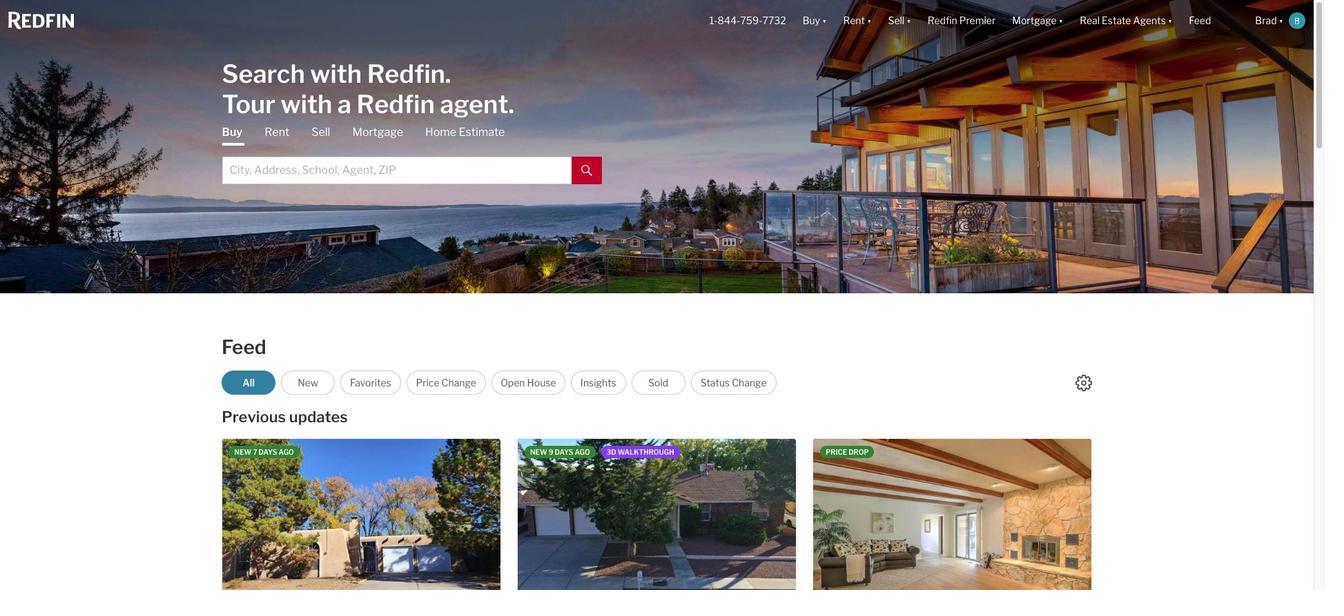 Task type: vqa. For each thing, say whether or not it's contained in the screenshot.
second AGO
yes



Task type: describe. For each thing, give the bounding box(es) containing it.
real estate agents ▾ link
[[1080, 0, 1173, 41]]

redfin inside search with redfin. tour with a redfin agent.
[[357, 89, 435, 119]]

3d walkthrough
[[607, 448, 674, 456]]

new 9 days ago
[[530, 448, 590, 456]]

insights
[[581, 377, 616, 389]]

house
[[527, 377, 556, 389]]

sell for sell
[[311, 125, 330, 138]]

submit search image
[[581, 165, 592, 176]]

ago for new 9 days ago
[[575, 448, 590, 456]]

feed button
[[1181, 0, 1247, 41]]

3d
[[607, 448, 616, 456]]

change for status change
[[732, 377, 767, 389]]

mortgage link
[[352, 125, 403, 140]]

user photo image
[[1289, 12, 1306, 29]]

change for price change
[[442, 377, 476, 389]]

mortgage for mortgage ▾
[[1012, 15, 1057, 26]]

buy for buy ▾
[[803, 15, 820, 26]]

open
[[501, 377, 525, 389]]

status change
[[701, 377, 767, 389]]

1 vertical spatial feed
[[222, 336, 266, 359]]

previous
[[222, 408, 286, 426]]

rent for rent ▾
[[843, 15, 865, 26]]

price
[[416, 377, 439, 389]]

9
[[549, 448, 553, 456]]

agents
[[1133, 15, 1166, 26]]

new for new 9 days ago
[[530, 448, 547, 456]]

redfin premier button
[[919, 0, 1004, 41]]

Sold radio
[[631, 371, 685, 395]]

1 photo of 6920 avenida la costa ne, albuquerque, nm 87109 image from the left
[[239, 439, 518, 590]]

sell ▾
[[888, 15, 911, 26]]

5 ▾ from the left
[[1168, 15, 1173, 26]]

2 photo of 6920 avenida la costa ne, albuquerque, nm 87109 image from the left
[[518, 439, 796, 590]]

walkthrough
[[618, 448, 674, 456]]

sell for sell ▾
[[888, 15, 905, 26]]

new
[[298, 377, 318, 389]]

rent link
[[265, 125, 289, 140]]

1 photo of 7112 joyce dr ne, albuquerque, nm 87109 image from the left
[[0, 439, 222, 590]]

New radio
[[281, 371, 335, 395]]

sell link
[[311, 125, 330, 140]]

1-844-759-7732
[[710, 15, 786, 26]]

brad ▾
[[1255, 15, 1283, 26]]

tab list containing buy
[[222, 125, 602, 184]]

estate
[[1102, 15, 1131, 26]]

rent ▾ button
[[835, 0, 880, 41]]

ago for new 7 days ago
[[279, 448, 294, 456]]

2 photo of 7112 joyce dr ne, albuquerque, nm 87109 image from the left
[[222, 439, 500, 590]]

Favorites radio
[[340, 371, 401, 395]]

home estimate link
[[425, 125, 505, 140]]

mortgage for mortgage
[[352, 125, 403, 138]]

premier
[[959, 15, 996, 26]]

brad
[[1255, 15, 1277, 26]]

real estate agents ▾ button
[[1072, 0, 1181, 41]]

search with redfin. tour with a redfin agent.
[[222, 58, 514, 119]]



Task type: locate. For each thing, give the bounding box(es) containing it.
sell right rent ▾
[[888, 15, 905, 26]]

All radio
[[222, 371, 276, 395]]

all
[[242, 377, 255, 389]]

change right "price"
[[442, 377, 476, 389]]

days right '9'
[[555, 448, 573, 456]]

2 new from the left
[[530, 448, 547, 456]]

real
[[1080, 15, 1100, 26]]

1 horizontal spatial ago
[[575, 448, 590, 456]]

rent ▾ button
[[843, 0, 872, 41]]

▾ for mortgage ▾
[[1059, 15, 1063, 26]]

0 vertical spatial sell
[[888, 15, 905, 26]]

844-
[[718, 15, 740, 26]]

change right status
[[732, 377, 767, 389]]

buy ▾ button
[[803, 0, 827, 41]]

redfin up mortgage link
[[357, 89, 435, 119]]

2 photo of 1337 hertz dr se, albuquerque, nm 87108 image from the left
[[813, 439, 1092, 590]]

days
[[259, 448, 277, 456], [555, 448, 573, 456]]

photo of 7112 joyce dr ne, albuquerque, nm 87109 image
[[0, 439, 222, 590], [222, 439, 500, 590], [500, 439, 779, 590]]

6 ▾ from the left
[[1279, 15, 1283, 26]]

0 vertical spatial mortgage
[[1012, 15, 1057, 26]]

1 vertical spatial sell
[[311, 125, 330, 138]]

sell
[[888, 15, 905, 26], [311, 125, 330, 138]]

mortgage
[[1012, 15, 1057, 26], [352, 125, 403, 138]]

new 7 days ago
[[234, 448, 294, 456]]

real estate agents ▾
[[1080, 15, 1173, 26]]

7732
[[763, 15, 786, 26]]

rent inside dropdown button
[[843, 15, 865, 26]]

sold
[[648, 377, 668, 389]]

previous updates
[[222, 408, 348, 426]]

2 ▾ from the left
[[867, 15, 872, 26]]

0 vertical spatial redfin
[[928, 15, 957, 26]]

Open House radio
[[491, 371, 565, 395]]

redfin
[[928, 15, 957, 26], [357, 89, 435, 119]]

1 vertical spatial mortgage
[[352, 125, 403, 138]]

drop
[[849, 448, 869, 456]]

estimate
[[459, 125, 505, 138]]

tab list
[[222, 125, 602, 184]]

7
[[253, 448, 257, 456]]

redfin inside button
[[928, 15, 957, 26]]

home estimate
[[425, 125, 505, 138]]

change
[[442, 377, 476, 389], [732, 377, 767, 389]]

0 vertical spatial feed
[[1189, 15, 1211, 26]]

1 horizontal spatial mortgage
[[1012, 15, 1057, 26]]

4 ▾ from the left
[[1059, 15, 1063, 26]]

rent for rent
[[265, 125, 289, 138]]

1 horizontal spatial redfin
[[928, 15, 957, 26]]

updates
[[289, 408, 348, 426]]

1 vertical spatial rent
[[265, 125, 289, 138]]

sell inside dropdown button
[[888, 15, 905, 26]]

▾ right brad
[[1279, 15, 1283, 26]]

1 horizontal spatial new
[[530, 448, 547, 456]]

change inside option
[[442, 377, 476, 389]]

ago
[[279, 448, 294, 456], [575, 448, 590, 456]]

open house
[[501, 377, 556, 389]]

1 new from the left
[[234, 448, 252, 456]]

buy down tour
[[222, 125, 242, 138]]

option group containing all
[[222, 371, 776, 395]]

sell ▾ button
[[880, 0, 919, 41]]

Insights radio
[[571, 371, 626, 395]]

3 photo of 6920 avenida la costa ne, albuquerque, nm 87109 image from the left
[[796, 439, 1074, 590]]

days for 9
[[555, 448, 573, 456]]

tour
[[222, 89, 276, 119]]

buy link
[[222, 125, 242, 145]]

new left '9'
[[530, 448, 547, 456]]

1 horizontal spatial feed
[[1189, 15, 1211, 26]]

redfin.
[[367, 58, 451, 89]]

agent.
[[440, 89, 514, 119]]

3 photo of 7112 joyce dr ne, albuquerque, nm 87109 image from the left
[[500, 439, 779, 590]]

1 vertical spatial redfin
[[357, 89, 435, 119]]

City, Address, School, Agent, ZIP search field
[[222, 156, 571, 184]]

0 vertical spatial buy
[[803, 15, 820, 26]]

ago left 3d
[[575, 448, 590, 456]]

price drop
[[826, 448, 869, 456]]

▾ left rent ▾
[[822, 15, 827, 26]]

Status Change radio
[[691, 371, 776, 395]]

home
[[425, 125, 456, 138]]

▾ right rent ▾
[[907, 15, 911, 26]]

mortgage left real
[[1012, 15, 1057, 26]]

mortgage ▾ button
[[1004, 0, 1072, 41]]

0 horizontal spatial new
[[234, 448, 252, 456]]

▾ for buy ▾
[[822, 15, 827, 26]]

0 horizontal spatial redfin
[[357, 89, 435, 119]]

rent
[[843, 15, 865, 26], [265, 125, 289, 138]]

1-844-759-7732 link
[[710, 15, 786, 26]]

0 horizontal spatial buy
[[222, 125, 242, 138]]

feed right agents
[[1189, 15, 1211, 26]]

redfin left premier
[[928, 15, 957, 26]]

3 ▾ from the left
[[907, 15, 911, 26]]

change inside option
[[732, 377, 767, 389]]

search
[[222, 58, 305, 89]]

favorites
[[350, 377, 391, 389]]

1 ▾ from the left
[[822, 15, 827, 26]]

▾ for sell ▾
[[907, 15, 911, 26]]

new left 7
[[234, 448, 252, 456]]

mortgage inside tab list
[[352, 125, 403, 138]]

price change
[[416, 377, 476, 389]]

1-
[[710, 15, 718, 26]]

1 horizontal spatial days
[[555, 448, 573, 456]]

1 days from the left
[[259, 448, 277, 456]]

sell ▾ button
[[888, 0, 911, 41]]

0 horizontal spatial rent
[[265, 125, 289, 138]]

mortgage up city, address, school, agent, zip 'search field'
[[352, 125, 403, 138]]

1 photo of 1337 hertz dr se, albuquerque, nm 87108 image from the left
[[535, 439, 814, 590]]

mortgage ▾
[[1012, 15, 1063, 26]]

ago right 7
[[279, 448, 294, 456]]

0 horizontal spatial ago
[[279, 448, 294, 456]]

▾ left real
[[1059, 15, 1063, 26]]

3 photo of 1337 hertz dr se, albuquerque, nm 87108 image from the left
[[1092, 439, 1324, 590]]

buy right 7732
[[803, 15, 820, 26]]

0 horizontal spatial mortgage
[[352, 125, 403, 138]]

status
[[701, 377, 730, 389]]

price
[[826, 448, 847, 456]]

mortgage ▾ button
[[1012, 0, 1063, 41]]

days right 7
[[259, 448, 277, 456]]

▾ for brad ▾
[[1279, 15, 1283, 26]]

0 horizontal spatial days
[[259, 448, 277, 456]]

sell inside tab list
[[311, 125, 330, 138]]

new
[[234, 448, 252, 456], [530, 448, 547, 456]]

feed
[[1189, 15, 1211, 26], [222, 336, 266, 359]]

rent down tour
[[265, 125, 289, 138]]

option group
[[222, 371, 776, 395]]

1 change from the left
[[442, 377, 476, 389]]

days for 7
[[259, 448, 277, 456]]

redfin premier
[[928, 15, 996, 26]]

0 horizontal spatial change
[[442, 377, 476, 389]]

buy for buy
[[222, 125, 242, 138]]

1 horizontal spatial buy
[[803, 15, 820, 26]]

new for new 7 days ago
[[234, 448, 252, 456]]

mortgage inside dropdown button
[[1012, 15, 1057, 26]]

feed inside feed button
[[1189, 15, 1211, 26]]

▾ for rent ▾
[[867, 15, 872, 26]]

▾ left sell ▾
[[867, 15, 872, 26]]

feed up all
[[222, 336, 266, 359]]

0 vertical spatial rent
[[843, 15, 865, 26]]

1 horizontal spatial change
[[732, 377, 767, 389]]

1 ago from the left
[[279, 448, 294, 456]]

759-
[[740, 15, 763, 26]]

rent right buy ▾ at the top
[[843, 15, 865, 26]]

sell right rent link
[[311, 125, 330, 138]]

photo of 1337 hertz dr se, albuquerque, nm 87108 image
[[535, 439, 814, 590], [813, 439, 1092, 590], [1092, 439, 1324, 590]]

buy inside dropdown button
[[803, 15, 820, 26]]

buy
[[803, 15, 820, 26], [222, 125, 242, 138]]

Price Change radio
[[406, 371, 486, 395]]

buy inside tab list
[[222, 125, 242, 138]]

photo of 6920 avenida la costa ne, albuquerque, nm 87109 image
[[239, 439, 518, 590], [518, 439, 796, 590], [796, 439, 1074, 590]]

rent inside tab list
[[265, 125, 289, 138]]

0 horizontal spatial feed
[[222, 336, 266, 359]]

rent ▾
[[843, 15, 872, 26]]

▾
[[822, 15, 827, 26], [867, 15, 872, 26], [907, 15, 911, 26], [1059, 15, 1063, 26], [1168, 15, 1173, 26], [1279, 15, 1283, 26]]

1 horizontal spatial rent
[[843, 15, 865, 26]]

1 vertical spatial buy
[[222, 125, 242, 138]]

buy ▾ button
[[794, 0, 835, 41]]

2 change from the left
[[732, 377, 767, 389]]

0 horizontal spatial sell
[[311, 125, 330, 138]]

with
[[310, 58, 362, 89], [281, 89, 332, 119]]

1 horizontal spatial sell
[[888, 15, 905, 26]]

a
[[338, 89, 351, 119]]

▾ right agents
[[1168, 15, 1173, 26]]

2 days from the left
[[555, 448, 573, 456]]

2 ago from the left
[[575, 448, 590, 456]]

buy ▾
[[803, 15, 827, 26]]



